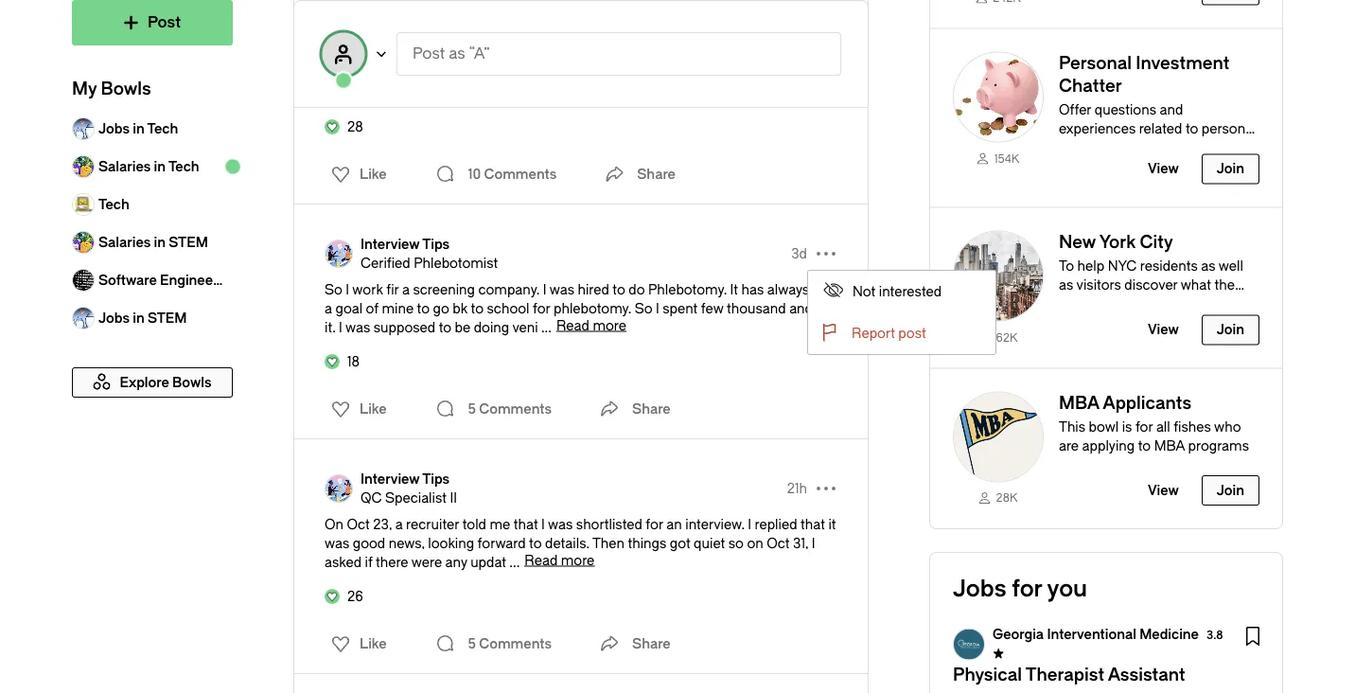 Task type: describe. For each thing, give the bounding box(es) containing it.
read more button for hired
[[557, 318, 627, 333]]

for inside on oct 23, a recruiter told me that i was shortlisted for an interview. i replied that it was good news, looking forward to details. then things got quiet so on oct 31, i asked if there were any updat ...
[[646, 516, 664, 532]]

are inside mba applicants this bowl is for all fishes who are applying to mba programs
[[1059, 438, 1079, 454]]

as up 'what'
[[1202, 258, 1216, 274]]

role
[[716, 66, 740, 81]]

for inside mba applicants this bowl is for all fishes who are applying to mba programs
[[1136, 419, 1154, 435]]

for inside so i work fir a screening company. i was hired to do phlebotomy.  it has always bn a goal of mine to go bk to school for phlebotomy. so i spent few thousand and did it. i was supposed to be doing veni ...
[[533, 301, 551, 316]]

share for for
[[633, 636, 671, 651]]

new
[[1059, 232, 1096, 252]]

related
[[1140, 121, 1183, 137]]

5 comments for be
[[468, 401, 552, 417]]

tech down salaries in tech at the top
[[98, 196, 129, 212]]

asked
[[325, 554, 362, 570]]

so
[[729, 535, 744, 551]]

5 comments for ...
[[468, 636, 552, 651]]

even
[[538, 66, 569, 81]]

was left hired at left top
[[550, 282, 575, 297]]

post as "a"
[[413, 45, 490, 62]]

in for jobs in stem
[[133, 310, 145, 326]]

help
[[1078, 258, 1105, 274]]

senior
[[361, 20, 402, 36]]

georgia interventional medicine logo image
[[954, 629, 985, 659]]

questions
[[1095, 102, 1157, 118]]

26
[[347, 588, 363, 604]]

like for 28
[[360, 166, 387, 182]]

programs
[[1189, 438, 1250, 454]]

to left the be
[[439, 320, 452, 335]]

3.8 ★
[[993, 628, 1224, 661]]

veni
[[513, 320, 538, 335]]

jobs for jobs for you
[[953, 576, 1007, 602]]

tech inside explain tech sales comp please. mid-level tech sales account exec comp: $230k ote, with 50% base, 50% variable. even at 70% attainment, this role will pay $200k. wtf are we doing as management consult ...
[[590, 47, 621, 62]]

0 vertical spatial a
[[402, 282, 410, 297]]

in for salaries in tech
[[154, 159, 166, 174]]

on
[[747, 535, 764, 551]]

i right it.
[[339, 320, 343, 335]]

like button for 28
[[320, 159, 393, 189]]

read more button for was
[[525, 552, 595, 568]]

cerified phlebotomist button
[[361, 254, 498, 273]]

replied
[[755, 516, 798, 532]]

on
[[325, 516, 344, 532]]

therapist
[[1026, 665, 1105, 685]]

do
[[629, 282, 645, 297]]

well
[[1219, 258, 1244, 274]]

mine
[[382, 301, 414, 316]]

and inside so i work fir a screening company. i was hired to do phlebotomy.  it has always bn a goal of mine to go bk to school for phlebotomy. so i spent few thousand and did it. i was supposed to be doing veni ...
[[790, 301, 813, 316]]

an
[[667, 516, 682, 532]]

city
[[1140, 232, 1174, 252]]

mba applicants this bowl is for all fishes who are applying to mba programs
[[1059, 393, 1250, 454]]

was down "goal"
[[346, 320, 370, 335]]

please.
[[481, 47, 526, 62]]

share button
[[595, 625, 671, 663]]

has inside new york city to help nyc residents as well as visitors discover what the world's most popular city has to offer!
[[1219, 296, 1242, 312]]

interview.
[[686, 516, 745, 532]]

to left go
[[417, 301, 430, 316]]

jobs for you
[[953, 576, 1088, 602]]

physical therapist assistant
[[953, 665, 1186, 685]]

this
[[690, 66, 713, 81]]

28k
[[997, 491, 1018, 505]]

supposed
[[374, 320, 436, 335]]

image for bowl image for personal investment chatter
[[953, 52, 1044, 143]]

investment
[[1136, 53, 1230, 73]]

it
[[730, 282, 739, 297]]

23,
[[373, 516, 392, 532]]

as down to
[[1059, 277, 1074, 293]]

stem for salaries in stem
[[169, 234, 208, 250]]

salaries for salaries in stem
[[98, 234, 151, 250]]

will
[[743, 66, 764, 81]]

what
[[1181, 277, 1212, 293]]

my bowls
[[72, 79, 151, 99]]

image for post author image for senior consultant
[[325, 5, 353, 33]]

image for bowl image for mba applicants
[[953, 391, 1044, 482]]

image for post author image for qc specialist ii
[[325, 474, 353, 503]]

salaries in tech link
[[72, 148, 233, 186]]

spent
[[663, 301, 698, 316]]

62k
[[997, 331, 1018, 344]]

bk
[[453, 301, 468, 316]]

investments
[[1136, 140, 1213, 156]]

read more for hired
[[557, 318, 627, 333]]

exit
[[434, 1, 460, 17]]

shortlisted
[[576, 516, 643, 532]]

medicine
[[1140, 626, 1200, 642]]

assistant
[[1108, 665, 1186, 685]]

exec
[[715, 47, 745, 62]]

interview for qc
[[361, 471, 420, 487]]

10 comments button
[[430, 155, 562, 193]]

more for to
[[593, 318, 627, 333]]

5 for updat
[[468, 636, 476, 651]]

georgia interventional medicine
[[993, 626, 1200, 642]]

interview tips link for specialist
[[361, 470, 457, 489]]

... inside on oct 23, a recruiter told me that i was shortlisted for an interview. i replied that it was good news, looking forward to details. then things got quiet so on oct 31, i asked if there were any updat ...
[[510, 554, 520, 570]]

software
[[98, 272, 157, 288]]

as inside post as "a" button
[[449, 45, 466, 62]]

hired
[[578, 282, 610, 297]]

account
[[660, 47, 712, 62]]

variable.
[[482, 66, 534, 81]]

applying
[[1083, 438, 1135, 454]]

fishes
[[1174, 419, 1212, 435]]

read for i
[[525, 552, 558, 568]]

ote,
[[325, 66, 355, 81]]

world's
[[1059, 296, 1104, 312]]

as inside explain tech sales comp please. mid-level tech sales account exec comp: $230k ote, with 50% base, 50% variable. even at 70% attainment, this role will pay $200k. wtf are we doing as management consult ...
[[433, 85, 447, 100]]

phlebotomy.
[[554, 301, 632, 316]]

to
[[1059, 258, 1075, 274]]

opportunities
[[463, 1, 552, 17]]

comments for me
[[479, 636, 552, 651]]

phlebotomist
[[414, 255, 498, 271]]

who
[[1215, 419, 1242, 435]]

management
[[450, 85, 535, 100]]

you
[[1048, 576, 1088, 602]]

5 comments button for be
[[430, 390, 557, 428]]

forward
[[478, 535, 526, 551]]

1 vertical spatial oct
[[767, 535, 790, 551]]

share for do
[[633, 401, 671, 417]]

are inside explain tech sales comp please. mid-level tech sales account exec comp: $230k ote, with 50% base, 50% variable. even at 70% attainment, this role will pay $200k. wtf are we doing as management consult ...
[[349, 85, 369, 100]]

offer!
[[1059, 315, 1094, 331]]

28k link
[[953, 490, 1044, 506]]

10 comments
[[468, 166, 557, 182]]

got
[[670, 535, 691, 551]]

to inside mba applicants this bowl is for all fishes who are applying to mba programs
[[1139, 438, 1151, 454]]

more for shortlisted
[[561, 552, 595, 568]]

to inside personal investment chatter offer questions and experiences related to personal finance and investments
[[1186, 121, 1199, 137]]

new york city to help nyc residents as well as visitors discover what the world's most popular city has to offer!
[[1059, 232, 1258, 331]]

then
[[593, 535, 625, 551]]

154k link
[[953, 150, 1044, 166]]

jobs for jobs in stem
[[98, 310, 130, 326]]

62k link
[[953, 329, 1044, 345]]

2 that from the left
[[801, 516, 826, 532]]

tech down jobs in tech link
[[168, 159, 199, 174]]

in for salaries in stem
[[154, 234, 166, 250]]

i left spent
[[656, 301, 660, 316]]

154k
[[995, 152, 1020, 165]]

doing inside explain tech sales comp please. mid-level tech sales account exec comp: $230k ote, with 50% base, 50% variable. even at 70% attainment, this role will pay $200k. wtf are we doing as management consult ...
[[394, 85, 429, 100]]

share button for 10 comments
[[600, 155, 676, 193]]

interview tips qc specialist ii
[[361, 471, 457, 506]]

is
[[1123, 419, 1133, 435]]

18
[[347, 354, 360, 369]]



Task type: vqa. For each thing, say whether or not it's contained in the screenshot.
the right Has
yes



Task type: locate. For each thing, give the bounding box(es) containing it.
most
[[1107, 296, 1140, 312]]

interview tips link up the specialist
[[361, 470, 457, 489]]

1 vertical spatial jobs
[[98, 310, 130, 326]]

report post
[[852, 325, 927, 341]]

salaries for salaries in tech
[[98, 159, 151, 174]]

1 sales from the left
[[405, 47, 438, 62]]

... right the veni
[[541, 320, 552, 335]]

tech up 70%
[[590, 47, 621, 62]]

1 50% from the left
[[388, 66, 414, 81]]

finance
[[1059, 140, 1106, 156]]

oct
[[347, 516, 370, 532], [767, 535, 790, 551]]

28
[[347, 119, 363, 134]]

2 5 comments from the top
[[468, 636, 552, 651]]

has
[[742, 282, 764, 297], [1219, 296, 1242, 312]]

0 vertical spatial read
[[557, 318, 590, 333]]

2 image for post author image from the top
[[325, 240, 353, 268]]

1 vertical spatial mba
[[1155, 438, 1185, 454]]

3 image for bowl image from the top
[[953, 391, 1044, 482]]

at
[[572, 66, 584, 81]]

bowl
[[1089, 419, 1119, 435]]

read more button down phlebotomy.
[[557, 318, 627, 333]]

a right 23,
[[395, 516, 403, 532]]

are left we on the left of the page
[[349, 85, 369, 100]]

salaries in stem link
[[72, 223, 233, 261]]

interview inside interview tips qc specialist ii
[[361, 471, 420, 487]]

0 vertical spatial more
[[593, 318, 627, 333]]

1 horizontal spatial so
[[635, 301, 653, 316]]

like button down "28" at the top of page
[[320, 159, 393, 189]]

and up related in the right top of the page
[[1160, 102, 1184, 118]]

not interested menu item
[[809, 271, 996, 312]]

image for bowl image for new york city
[[953, 231, 1044, 321]]

5 comments button for ...
[[430, 625, 557, 663]]

0 horizontal spatial 50%
[[388, 66, 414, 81]]

0 vertical spatial stem
[[169, 234, 208, 250]]

read more
[[557, 318, 627, 333], [525, 552, 595, 568]]

31,
[[793, 535, 809, 551]]

it.
[[325, 320, 336, 335]]

1 vertical spatial image for post author image
[[325, 240, 353, 268]]

like down "26"
[[360, 636, 387, 651]]

interview inside interview tips cerified phlebotomist
[[361, 236, 420, 252]]

0 vertical spatial 5 comments button
[[430, 390, 557, 428]]

interview tips link for phlebotomist
[[361, 235, 498, 254]]

jobs inside jobs in stem link
[[98, 310, 130, 326]]

1 horizontal spatial are
[[1059, 438, 1079, 454]]

2 vertical spatial ...
[[510, 554, 520, 570]]

0 horizontal spatial that
[[514, 516, 538, 532]]

...
[[588, 85, 599, 100], [541, 320, 552, 335], [510, 554, 520, 570]]

1 vertical spatial image for bowl image
[[953, 231, 1044, 321]]

jobs for jobs in tech
[[98, 121, 130, 136]]

2 interview tips link from the top
[[361, 470, 457, 489]]

21h link
[[787, 479, 808, 498]]

image for bowl image up "28k" link
[[953, 391, 1044, 482]]

oct down the replied at the bottom of the page
[[767, 535, 790, 551]]

0 vertical spatial 5
[[468, 401, 476, 417]]

quiet
[[694, 535, 725, 551]]

interview up qc
[[361, 471, 420, 487]]

stem up engineering
[[169, 234, 208, 250]]

it
[[829, 516, 837, 532]]

comments down updat
[[479, 636, 552, 651]]

tips for specialist
[[422, 471, 450, 487]]

oct up good at bottom left
[[347, 516, 370, 532]]

in down the software
[[133, 310, 145, 326]]

was up details.
[[548, 516, 573, 532]]

2 vertical spatial comments
[[479, 636, 552, 651]]

3 like button from the top
[[320, 629, 393, 659]]

0 vertical spatial are
[[349, 85, 369, 100]]

comments right '10'
[[484, 166, 557, 182]]

like button down "26"
[[320, 629, 393, 659]]

2 horizontal spatial ...
[[588, 85, 599, 100]]

... down forward
[[510, 554, 520, 570]]

... inside so i work fir a screening company. i was hired to do phlebotomy.  it has always bn a goal of mine to go bk to school for phlebotomy. so i spent few thousand and did it. i was supposed to be doing veni ...
[[541, 320, 552, 335]]

1 interview from the top
[[361, 236, 420, 252]]

image for post author image left qc
[[325, 474, 353, 503]]

2 interview from the top
[[361, 471, 420, 487]]

0 vertical spatial comments
[[484, 166, 557, 182]]

1 5 comments button from the top
[[430, 390, 557, 428]]

consultant
[[406, 20, 475, 36]]

salaries down jobs in tech
[[98, 159, 151, 174]]

if
[[365, 554, 373, 570]]

1 vertical spatial 5
[[468, 636, 476, 651]]

1 horizontal spatial sales
[[624, 47, 657, 62]]

1 vertical spatial comments
[[479, 401, 552, 417]]

not
[[853, 284, 876, 299]]

1 vertical spatial salaries
[[98, 234, 151, 250]]

jobs in stem link
[[72, 299, 233, 337]]

read more down details.
[[525, 552, 595, 568]]

0 horizontal spatial sales
[[405, 47, 438, 62]]

all
[[1157, 419, 1171, 435]]

jobs inside jobs in tech link
[[98, 121, 130, 136]]

70%
[[587, 66, 612, 81]]

specialist
[[385, 490, 447, 506]]

jobs in tech link
[[72, 110, 233, 148]]

image for post author image for cerified phlebotomist
[[325, 240, 353, 268]]

50%
[[388, 66, 414, 81], [454, 66, 479, 81]]

2 5 comments button from the top
[[430, 625, 557, 663]]

more
[[593, 318, 627, 333], [561, 552, 595, 568]]

0 horizontal spatial are
[[349, 85, 369, 100]]

to inside new york city to help nyc residents as well as visitors discover what the world's most popular city has to offer!
[[1245, 296, 1258, 312]]

image for post author image up the work
[[325, 240, 353, 268]]

mba down all
[[1155, 438, 1185, 454]]

5 comments button down the be
[[430, 390, 557, 428]]

0 vertical spatial oct
[[347, 516, 370, 532]]

5 comments down the veni
[[468, 401, 552, 417]]

to up the investments on the right of the page
[[1186, 121, 1199, 137]]

so down do
[[635, 301, 653, 316]]

comments for company.
[[479, 401, 552, 417]]

like for 18
[[360, 401, 387, 417]]

interview
[[361, 236, 420, 252], [361, 471, 420, 487]]

applicants
[[1103, 393, 1192, 413]]

0 vertical spatial image for post author image
[[325, 5, 353, 33]]

1 vertical spatial 5 comments button
[[430, 625, 557, 663]]

work
[[352, 282, 383, 297]]

has down the
[[1219, 296, 1242, 312]]

to right city
[[1245, 296, 1258, 312]]

1 vertical spatial read
[[525, 552, 558, 568]]

1 vertical spatial tips
[[422, 471, 450, 487]]

jobs down the software
[[98, 310, 130, 326]]

in for jobs in tech
[[133, 121, 145, 136]]

comp
[[441, 47, 478, 62]]

salaries in stem
[[98, 234, 208, 250]]

mid-
[[529, 47, 559, 62]]

phlebotomy.
[[648, 282, 727, 297]]

image for bowl image up 62k link
[[953, 231, 1044, 321]]

1 like from the top
[[360, 166, 387, 182]]

this
[[1059, 419, 1086, 435]]

jobs up georgia interventional medicine logo
[[953, 576, 1007, 602]]

software engineering
[[98, 272, 238, 288]]

0 vertical spatial interview tips link
[[361, 235, 498, 254]]

jobs in stem
[[98, 310, 187, 326]]

1 5 comments from the top
[[468, 401, 552, 417]]

... inside explain tech sales comp please. mid-level tech sales account exec comp: $230k ote, with 50% base, 50% variable. even at 70% attainment, this role will pay $200k. wtf are we doing as management consult ...
[[588, 85, 599, 100]]

like button down 18
[[320, 394, 393, 424]]

1 vertical spatial like
[[360, 401, 387, 417]]

read
[[557, 318, 590, 333], [525, 552, 558, 568]]

so up "goal"
[[325, 282, 343, 297]]

of
[[366, 301, 379, 316]]

5 comments down updat
[[468, 636, 552, 651]]

few
[[701, 301, 724, 316]]

0 vertical spatial doing
[[394, 85, 429, 100]]

interested
[[879, 284, 942, 299]]

1 vertical spatial doing
[[474, 320, 510, 335]]

share inside dropdown button
[[633, 636, 671, 651]]

2 vertical spatial image for bowl image
[[953, 391, 1044, 482]]

1 horizontal spatial has
[[1219, 296, 1242, 312]]

doing down school
[[474, 320, 510, 335]]

are down 'this'
[[1059, 438, 1079, 454]]

1 vertical spatial a
[[325, 301, 332, 316]]

stem down 'software engineering'
[[148, 310, 187, 326]]

tips inside interview tips cerified phlebotomist
[[422, 236, 450, 252]]

like for 26
[[360, 636, 387, 651]]

1 horizontal spatial that
[[801, 516, 826, 532]]

2 horizontal spatial and
[[1160, 102, 1184, 118]]

2 5 from the top
[[468, 636, 476, 651]]

0 horizontal spatial has
[[742, 282, 764, 297]]

1 vertical spatial like button
[[320, 394, 393, 424]]

0 horizontal spatial mba
[[1059, 393, 1100, 413]]

stem for jobs in stem
[[148, 310, 187, 326]]

for up the veni
[[533, 301, 551, 316]]

1 that from the left
[[514, 516, 538, 532]]

... down 70%
[[588, 85, 599, 100]]

0 horizontal spatial oct
[[347, 516, 370, 532]]

discover
[[1125, 277, 1178, 293]]

was down 'on'
[[325, 535, 350, 551]]

tech link
[[72, 186, 233, 223]]

sales up base,
[[405, 47, 438, 62]]

1 vertical spatial share button
[[595, 390, 671, 428]]

2 vertical spatial a
[[395, 516, 403, 532]]

software engineering link
[[72, 261, 238, 299]]

like button for 26
[[320, 629, 393, 659]]

50% down tech
[[388, 66, 414, 81]]

tech
[[374, 47, 402, 62]]

5 down updat
[[468, 636, 476, 651]]

2 like from the top
[[360, 401, 387, 417]]

2 50% from the left
[[454, 66, 479, 81]]

post
[[413, 45, 445, 62]]

1 horizontal spatial ...
[[541, 320, 552, 335]]

image for bowl image up '154k' link
[[953, 52, 1044, 143]]

more down details.
[[561, 552, 595, 568]]

bn
[[813, 282, 829, 297]]

2 vertical spatial image for post author image
[[325, 474, 353, 503]]

2 tips from the top
[[422, 471, 450, 487]]

mba
[[1059, 393, 1100, 413], [1155, 438, 1185, 454]]

personal
[[1202, 121, 1257, 137]]

2 like button from the top
[[320, 394, 393, 424]]

5 for to
[[468, 401, 476, 417]]

go
[[433, 301, 450, 316]]

fir
[[387, 282, 399, 297]]

me
[[490, 516, 511, 532]]

21h
[[787, 480, 808, 496]]

tech up salaries in tech link
[[147, 121, 178, 136]]

1 horizontal spatial doing
[[474, 320, 510, 335]]

for
[[533, 301, 551, 316], [1136, 419, 1154, 435], [646, 516, 664, 532], [1012, 576, 1043, 602]]

0 vertical spatial ...
[[588, 85, 599, 100]]

salaries up the software
[[98, 234, 151, 250]]

mba up 'this'
[[1059, 393, 1100, 413]]

0 vertical spatial 5 comments
[[468, 401, 552, 417]]

the
[[1215, 277, 1235, 293]]

1 interview tips link from the top
[[361, 235, 498, 254]]

a inside on oct 23, a recruiter told me that i was shortlisted for an interview. i replied that it was good news, looking forward to details. then things got quiet so on oct 31, i asked if there were any updat ...
[[395, 516, 403, 532]]

1 tips from the top
[[422, 236, 450, 252]]

0 horizontal spatial ...
[[510, 554, 520, 570]]

1 5 from the top
[[468, 401, 476, 417]]

a up it.
[[325, 301, 332, 316]]

has inside so i work fir a screening company. i was hired to do phlebotomy.  it has always bn a goal of mine to go bk to school for phlebotomy. so i spent few thousand and did it. i was supposed to be doing veni ...
[[742, 282, 764, 297]]

★
[[993, 648, 1005, 661]]

like down "28" at the top of page
[[360, 166, 387, 182]]

physical therapist assistant link
[[953, 665, 1186, 685]]

sales
[[405, 47, 438, 62], [624, 47, 657, 62]]

image for post author image
[[325, 5, 353, 33], [325, 240, 353, 268], [325, 474, 353, 503]]

a right fir
[[402, 282, 410, 297]]

1 vertical spatial read more button
[[525, 552, 595, 568]]

1 vertical spatial 5 comments
[[468, 636, 552, 651]]

2 vertical spatial jobs
[[953, 576, 1007, 602]]

0 vertical spatial like button
[[320, 159, 393, 189]]

0 vertical spatial read more
[[557, 318, 627, 333]]

experiences
[[1059, 121, 1136, 137]]

for left you
[[1012, 576, 1043, 602]]

physical
[[953, 665, 1023, 685]]

image for post author image up 'explain'
[[325, 5, 353, 33]]

city
[[1194, 296, 1216, 312]]

2 vertical spatial like
[[360, 636, 387, 651]]

i right company.
[[543, 282, 547, 297]]

read more for was
[[525, 552, 595, 568]]

0 vertical spatial share button
[[600, 155, 676, 193]]

interview up cerified
[[361, 236, 420, 252]]

jobs down my bowls
[[98, 121, 130, 136]]

interview for cerified
[[361, 236, 420, 252]]

that right the me
[[514, 516, 538, 532]]

share menu
[[808, 270, 997, 355]]

0 vertical spatial mba
[[1059, 393, 1100, 413]]

0 vertical spatial salaries
[[98, 159, 151, 174]]

1 image for post author image from the top
[[325, 5, 353, 33]]

1 horizontal spatial 50%
[[454, 66, 479, 81]]

1 vertical spatial so
[[635, 301, 653, 316]]

interview tips link up phlebotomist
[[361, 235, 498, 254]]

3 image for post author image from the top
[[325, 474, 353, 503]]

pay
[[767, 66, 789, 81]]

for left the an
[[646, 516, 664, 532]]

"a"
[[469, 45, 490, 62]]

tips up cerified phlebotomist button
[[422, 236, 450, 252]]

i right the me
[[542, 516, 545, 532]]

to right applying
[[1139, 438, 1151, 454]]

like button for 18
[[320, 394, 393, 424]]

0 horizontal spatial doing
[[394, 85, 429, 100]]

1 vertical spatial read more
[[525, 552, 595, 568]]

0 vertical spatial and
[[1160, 102, 1184, 118]]

more down phlebotomy.
[[593, 318, 627, 333]]

2 image for bowl image from the top
[[953, 231, 1044, 321]]

1 vertical spatial more
[[561, 552, 595, 568]]

tips up the specialist
[[422, 471, 450, 487]]

1 vertical spatial ...
[[541, 320, 552, 335]]

as left "a"
[[449, 45, 466, 62]]

looking
[[428, 535, 474, 551]]

i right 31,
[[812, 535, 816, 551]]

interview tips link
[[361, 235, 498, 254], [361, 470, 457, 489]]

tips
[[422, 236, 450, 252], [422, 471, 450, 487]]

share button
[[600, 155, 676, 193], [595, 390, 671, 428]]

level
[[559, 47, 588, 62]]

to left do
[[613, 282, 626, 297]]

0 vertical spatial so
[[325, 282, 343, 297]]

5 down the be
[[468, 401, 476, 417]]

0 vertical spatial interview
[[361, 236, 420, 252]]

ii
[[450, 490, 457, 506]]

0 vertical spatial image for bowl image
[[953, 52, 1044, 143]]

0 vertical spatial read more button
[[557, 318, 627, 333]]

doing down base,
[[394, 85, 429, 100]]

tips inside interview tips qc specialist ii
[[422, 471, 450, 487]]

as down base,
[[433, 85, 447, 100]]

school
[[487, 301, 530, 316]]

1 vertical spatial and
[[1110, 140, 1133, 156]]

2 vertical spatial share
[[633, 636, 671, 651]]

1 image for bowl image from the top
[[953, 52, 1044, 143]]

and down always
[[790, 301, 813, 316]]

to right bk
[[471, 301, 484, 316]]

0 vertical spatial share
[[637, 166, 676, 182]]

interventional
[[1047, 626, 1137, 642]]

0 horizontal spatial and
[[790, 301, 813, 316]]

1 horizontal spatial mba
[[1155, 438, 1185, 454]]

read for was
[[557, 318, 590, 333]]

2 vertical spatial and
[[790, 301, 813, 316]]

sales up attainment,
[[624, 47, 657, 62]]

2 sales from the left
[[624, 47, 657, 62]]

5
[[468, 401, 476, 417], [468, 636, 476, 651]]

for right is
[[1136, 419, 1154, 435]]

0 vertical spatial jobs
[[98, 121, 130, 136]]

consulting exit opportunities link
[[361, 0, 552, 19]]

i up "goal"
[[346, 282, 349, 297]]

comments down the veni
[[479, 401, 552, 417]]

1 vertical spatial stem
[[148, 310, 187, 326]]

jobs in tech
[[98, 121, 178, 136]]

read more down phlebotomy.
[[557, 318, 627, 333]]

0 vertical spatial like
[[360, 166, 387, 182]]

1 vertical spatial are
[[1059, 438, 1079, 454]]

doing inside so i work fir a screening company. i was hired to do phlebotomy.  it has always bn a goal of mine to go bk to school for phlebotomy. so i spent few thousand and did it. i was supposed to be doing veni ...
[[474, 320, 510, 335]]

1 like button from the top
[[320, 159, 393, 189]]

nyc
[[1108, 258, 1137, 274]]

1 salaries from the top
[[98, 159, 151, 174]]

that left it
[[801, 516, 826, 532]]

1 vertical spatial interview tips link
[[361, 470, 457, 489]]

0 vertical spatial tips
[[422, 236, 450, 252]]

and down experiences
[[1110, 140, 1133, 156]]

toogle identity image
[[321, 31, 366, 77]]

things
[[628, 535, 667, 551]]

i up on
[[748, 516, 752, 532]]

1 vertical spatial share
[[633, 401, 671, 417]]

read down phlebotomy.
[[557, 318, 590, 333]]

1 horizontal spatial oct
[[767, 535, 790, 551]]

50% down comp
[[454, 66, 479, 81]]

residents
[[1141, 258, 1198, 274]]

2 vertical spatial like button
[[320, 629, 393, 659]]

1 horizontal spatial and
[[1110, 140, 1133, 156]]

a
[[402, 282, 410, 297], [325, 301, 332, 316], [395, 516, 403, 532]]

2 salaries from the top
[[98, 234, 151, 250]]

read down details.
[[525, 552, 558, 568]]

3 like from the top
[[360, 636, 387, 651]]

0 horizontal spatial so
[[325, 282, 343, 297]]

interview tips cerified phlebotomist
[[361, 236, 498, 271]]

in up salaries in tech at the top
[[133, 121, 145, 136]]

has right it
[[742, 282, 764, 297]]

like down 18
[[360, 401, 387, 417]]

post as "a" button
[[397, 32, 842, 76]]

explain tech sales comp please. mid-level tech sales account exec comp: $230k ote, with 50% base, 50% variable. even at 70% attainment, this role will pay $200k. wtf are we doing as management consult ...
[[325, 47, 834, 100]]

share button for 5 comments
[[595, 390, 671, 428]]

news,
[[389, 535, 425, 551]]

report post menu item
[[809, 312, 996, 354]]

tips for phlebotomist
[[422, 236, 450, 252]]

1 vertical spatial interview
[[361, 471, 420, 487]]

image for bowl image
[[953, 52, 1044, 143], [953, 231, 1044, 321], [953, 391, 1044, 482]]

to inside on oct 23, a recruiter told me that i was shortlisted for an interview. i replied that it was good news, looking forward to details. then things got quiet so on oct 31, i asked if there were any updat ...
[[529, 535, 542, 551]]

read more button down details.
[[525, 552, 595, 568]]

5 comments button down updat
[[430, 625, 557, 663]]



